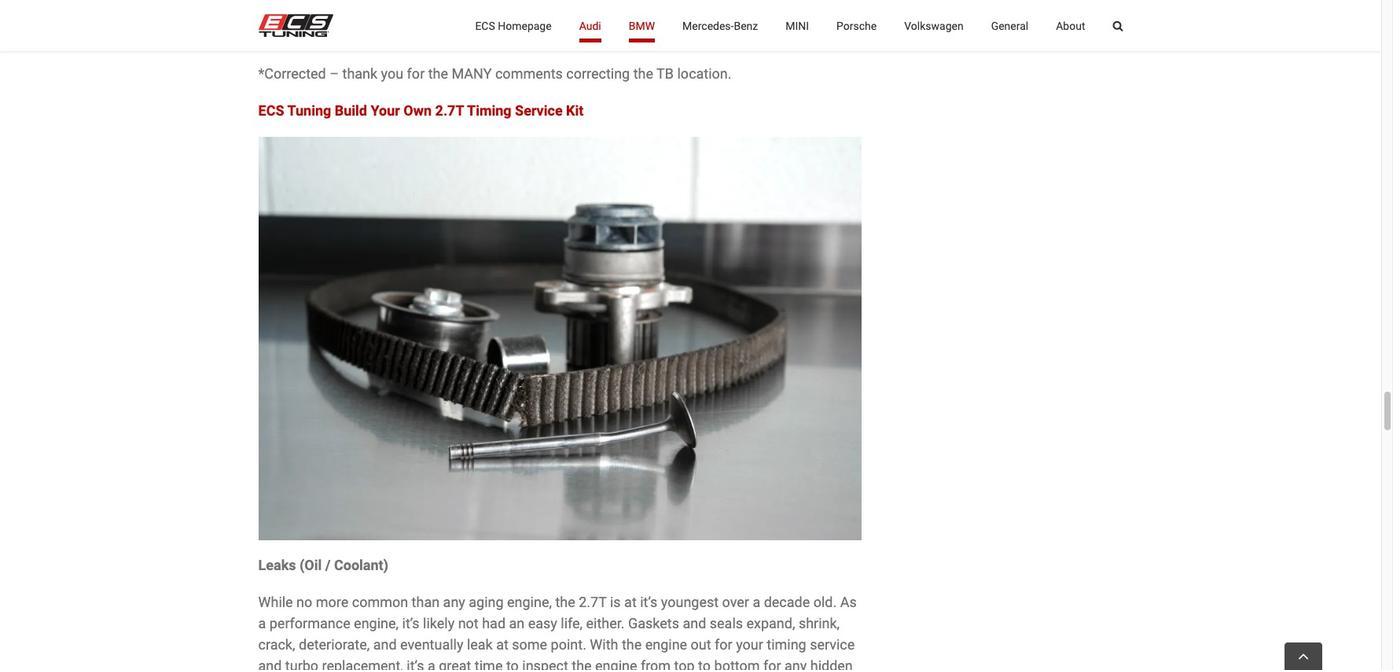 Task type: describe. For each thing, give the bounding box(es) containing it.
ecs tuning build your own 2.7t timing service kit
[[258, 102, 584, 119]]

either.
[[586, 615, 625, 631]]

1 vertical spatial any
[[785, 657, 807, 670]]

than
[[412, 593, 440, 610]]

bmw link
[[629, 0, 655, 51]]

ecs homepage
[[475, 19, 552, 32]]

correcting
[[566, 65, 630, 82]]

common
[[352, 593, 408, 610]]

performance
[[270, 615, 351, 631]]

volkswagen
[[905, 19, 964, 32]]

top
[[674, 657, 695, 670]]

an
[[509, 615, 525, 631]]

seals
[[710, 615, 743, 631]]

the down 'point.'
[[572, 657, 592, 670]]

decade
[[764, 593, 810, 610]]

out
[[691, 636, 711, 652]]

ecs tuning logo image
[[258, 14, 333, 37]]

shrink,
[[799, 615, 840, 631]]

1 horizontal spatial a
[[428, 657, 436, 670]]

1 horizontal spatial engine,
[[507, 593, 552, 610]]

about
[[1056, 19, 1086, 32]]

gaskets
[[628, 615, 680, 631]]

porsche
[[837, 19, 877, 32]]

homepage
[[498, 19, 552, 32]]

great
[[439, 657, 471, 670]]

mini link
[[786, 0, 809, 51]]

life,
[[561, 615, 583, 631]]

ecs for ecs tuning build your own 2.7t timing service kit
[[258, 102, 284, 119]]

service
[[515, 102, 563, 119]]

0 vertical spatial it's
[[640, 593, 658, 610]]

0 vertical spatial 2.7t
[[435, 102, 464, 119]]

eventually
[[400, 636, 464, 652]]

2.7t inside while no more common than any aging engine, the 2.7t is at it's youngest over a decade old. as a performance engine, it's likely not had an easy life, either. gaskets and seals expand, shrink, crack, deteriorate, and eventually leak at some point. with the engine out for your timing service and turbo replacement, it's a great time to inspect the engine from top to bottom for any hid
[[579, 593, 607, 610]]

the left tb
[[634, 65, 654, 82]]

aging
[[469, 593, 504, 610]]

ecs for ecs homepage
[[475, 19, 495, 32]]

kit
[[566, 102, 584, 119]]

replacement,
[[322, 657, 403, 670]]

location.
[[678, 65, 732, 82]]

audi
[[579, 19, 601, 32]]

point.
[[551, 636, 587, 652]]

while no more common than any aging engine, the 2.7t is at it's youngest over a decade old. as a performance engine, it's likely not had an easy life, either. gaskets and seals expand, shrink, crack, deteriorate, and eventually leak at some point. with the engine out for your timing service and turbo replacement, it's a great time to inspect the engine from top to bottom for any hid
[[258, 593, 857, 670]]

thank
[[343, 65, 378, 82]]

general link
[[991, 0, 1029, 51]]

ecs tuning build your own 2.7t timing service kit link
[[258, 102, 584, 119]]

timing
[[467, 102, 512, 119]]

about link
[[1056, 0, 1086, 51]]

ecs homepage link
[[475, 0, 552, 51]]

no
[[297, 593, 312, 610]]

volkswagen link
[[905, 0, 964, 51]]

is
[[610, 593, 621, 610]]

build
[[335, 102, 367, 119]]

leaks (oil / coolant)
[[258, 556, 389, 573]]

0 horizontal spatial and
[[258, 657, 282, 670]]

1 horizontal spatial engine
[[645, 636, 687, 652]]

tuning
[[287, 102, 331, 119]]

2 horizontal spatial a
[[753, 593, 761, 610]]

1 to from the left
[[506, 657, 519, 670]]

not
[[458, 615, 479, 631]]

the right with
[[622, 636, 642, 652]]

2 to from the left
[[698, 657, 711, 670]]

own
[[404, 102, 432, 119]]



Task type: vqa. For each thing, say whether or not it's contained in the screenshot.
an
yes



Task type: locate. For each thing, give the bounding box(es) containing it.
engine down with
[[595, 657, 637, 670]]

benz
[[734, 19, 758, 32]]

general
[[991, 19, 1029, 32]]

a down while
[[258, 615, 266, 631]]

for right you
[[407, 65, 425, 82]]

engine up from
[[645, 636, 687, 652]]

to
[[506, 657, 519, 670], [698, 657, 711, 670]]

mini
[[786, 19, 809, 32]]

audi link
[[579, 0, 601, 51]]

tb
[[657, 65, 674, 82]]

–
[[330, 65, 339, 82]]

some
[[512, 636, 548, 652]]

1 horizontal spatial at
[[625, 593, 637, 610]]

expand,
[[747, 615, 796, 631]]

porsche link
[[837, 0, 877, 51]]

1 horizontal spatial ecs
[[475, 19, 495, 32]]

coolant)
[[334, 556, 389, 573]]

mercedes-
[[683, 19, 734, 32]]

0 horizontal spatial any
[[443, 593, 465, 610]]

deteriorate,
[[299, 636, 370, 652]]

for down seals
[[715, 636, 733, 652]]

old.
[[814, 593, 837, 610]]

service
[[810, 636, 855, 652]]

turbo
[[285, 657, 319, 670]]

*corrected – thank you for the many comments correcting the tb location.
[[258, 65, 732, 82]]

0 vertical spatial and
[[683, 615, 707, 631]]

you
[[381, 65, 404, 82]]

1 vertical spatial for
[[715, 636, 733, 652]]

timing
[[767, 636, 807, 652]]

1 vertical spatial a
[[258, 615, 266, 631]]

inspect
[[522, 657, 568, 670]]

1 vertical spatial engine
[[595, 657, 637, 670]]

0 vertical spatial ecs
[[475, 19, 495, 32]]

with
[[590, 636, 619, 652]]

0 horizontal spatial engine,
[[354, 615, 399, 631]]

as
[[841, 593, 857, 610]]

0 horizontal spatial a
[[258, 615, 266, 631]]

from
[[641, 657, 671, 670]]

a right over
[[753, 593, 761, 610]]

1 horizontal spatial for
[[715, 636, 733, 652]]

2.7t
[[435, 102, 464, 119], [579, 593, 607, 610]]

0 horizontal spatial ecs
[[258, 102, 284, 119]]

0 horizontal spatial engine
[[595, 657, 637, 670]]

it's down eventually
[[407, 657, 424, 670]]

any down timing
[[785, 657, 807, 670]]

any up not
[[443, 593, 465, 610]]

2.7t left is on the left of page
[[579, 593, 607, 610]]

it's down the than
[[402, 615, 420, 631]]

1 horizontal spatial 2.7t
[[579, 593, 607, 610]]

at right is on the left of page
[[625, 593, 637, 610]]

ecs left tuning
[[258, 102, 284, 119]]

2 horizontal spatial for
[[764, 657, 781, 670]]

1 horizontal spatial to
[[698, 657, 711, 670]]

0 horizontal spatial for
[[407, 65, 425, 82]]

mercedes-benz
[[683, 19, 758, 32]]

2 vertical spatial and
[[258, 657, 282, 670]]

(oil
[[300, 556, 322, 573]]

more
[[316, 593, 349, 610]]

for down timing
[[764, 657, 781, 670]]

the up life,
[[556, 593, 576, 610]]

had
[[482, 615, 506, 631]]

while
[[258, 593, 293, 610]]

0 vertical spatial a
[[753, 593, 761, 610]]

*corrected
[[258, 65, 326, 82]]

comments
[[495, 65, 563, 82]]

easy
[[528, 615, 557, 631]]

mercedes-benz link
[[683, 0, 758, 51]]

1 vertical spatial ecs
[[258, 102, 284, 119]]

a
[[753, 593, 761, 610], [258, 615, 266, 631], [428, 657, 436, 670]]

ecs left homepage
[[475, 19, 495, 32]]

0 vertical spatial any
[[443, 593, 465, 610]]

0 horizontal spatial 2.7t
[[435, 102, 464, 119]]

and down crack, at left
[[258, 657, 282, 670]]

to right the time
[[506, 657, 519, 670]]

leaks
[[258, 556, 296, 573]]

1 horizontal spatial and
[[373, 636, 397, 652]]

bmw
[[629, 19, 655, 32]]

engine, down common
[[354, 615, 399, 631]]

it's up gaskets
[[640, 593, 658, 610]]

0 vertical spatial engine,
[[507, 593, 552, 610]]

at right leak
[[496, 636, 509, 652]]

at
[[625, 593, 637, 610], [496, 636, 509, 652]]

0 horizontal spatial to
[[506, 657, 519, 670]]

the
[[428, 65, 448, 82], [634, 65, 654, 82], [556, 593, 576, 610], [622, 636, 642, 652], [572, 657, 592, 670]]

ecs
[[475, 19, 495, 32], [258, 102, 284, 119]]

2.7t right the own
[[435, 102, 464, 119]]

over
[[722, 593, 750, 610]]

2 vertical spatial a
[[428, 657, 436, 670]]

engine,
[[507, 593, 552, 610], [354, 615, 399, 631]]

0 vertical spatial engine
[[645, 636, 687, 652]]

1 horizontal spatial any
[[785, 657, 807, 670]]

1 vertical spatial it's
[[402, 615, 420, 631]]

many
[[452, 65, 492, 82]]

2 vertical spatial for
[[764, 657, 781, 670]]

bottom
[[715, 657, 760, 670]]

youngest
[[661, 593, 719, 610]]

0 horizontal spatial at
[[496, 636, 509, 652]]

the left many
[[428, 65, 448, 82]]

a down eventually
[[428, 657, 436, 670]]

1 vertical spatial and
[[373, 636, 397, 652]]

1 vertical spatial 2.7t
[[579, 593, 607, 610]]

crack,
[[258, 636, 295, 652]]

engine, up an
[[507, 593, 552, 610]]

0 vertical spatial for
[[407, 65, 425, 82]]

any
[[443, 593, 465, 610], [785, 657, 807, 670]]

2 horizontal spatial and
[[683, 615, 707, 631]]

time
[[475, 657, 503, 670]]

1 vertical spatial engine,
[[354, 615, 399, 631]]

leak
[[467, 636, 493, 652]]

for
[[407, 65, 425, 82], [715, 636, 733, 652], [764, 657, 781, 670]]

your
[[736, 636, 764, 652]]

to down out
[[698, 657, 711, 670]]

likely
[[423, 615, 455, 631]]

your
[[371, 102, 400, 119]]

and down youngest
[[683, 615, 707, 631]]

/
[[325, 556, 331, 573]]

2 vertical spatial it's
[[407, 657, 424, 670]]

and
[[683, 615, 707, 631], [373, 636, 397, 652], [258, 657, 282, 670]]

and up replacement,
[[373, 636, 397, 652]]

0 vertical spatial at
[[625, 593, 637, 610]]

1 vertical spatial at
[[496, 636, 509, 652]]

engine
[[645, 636, 687, 652], [595, 657, 637, 670]]

it's
[[640, 593, 658, 610], [402, 615, 420, 631], [407, 657, 424, 670]]



